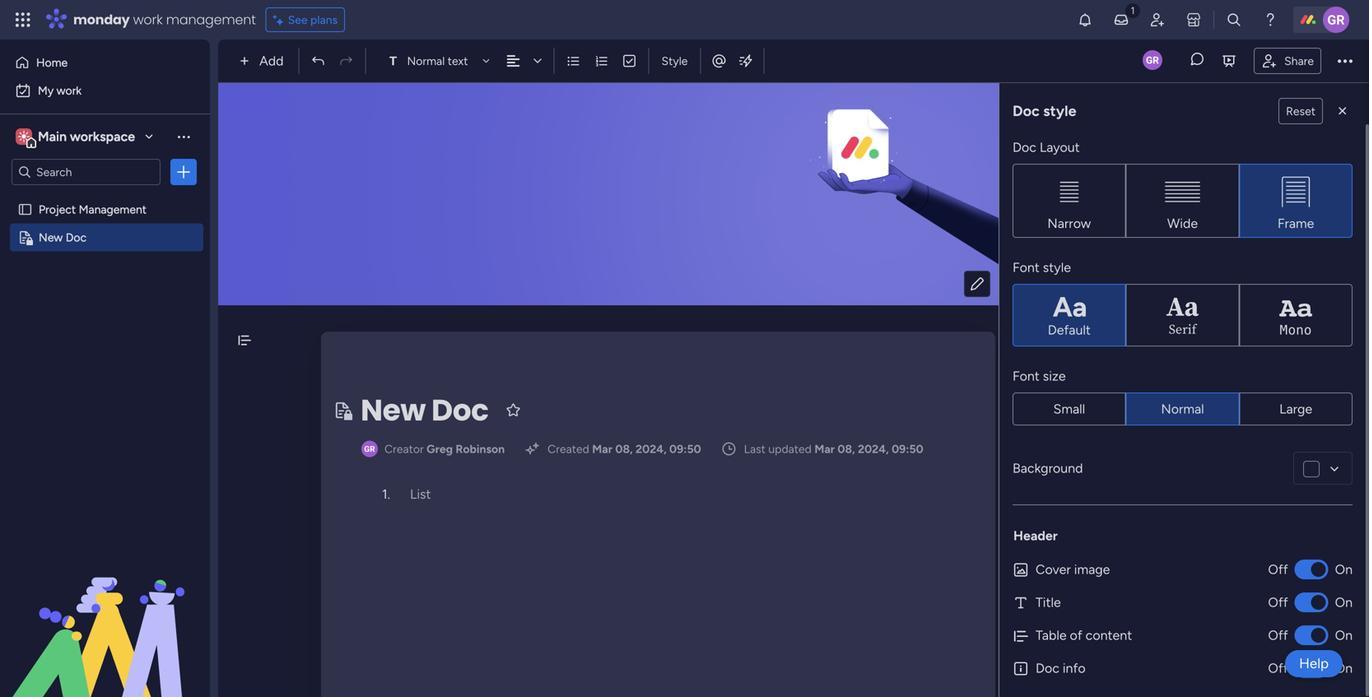 Task type: vqa. For each thing, say whether or not it's contained in the screenshot.
the Background
yes



Task type: describe. For each thing, give the bounding box(es) containing it.
main workspace
[[38, 129, 135, 145]]

project
[[39, 203, 76, 217]]

board activity image
[[1143, 50, 1163, 70]]

0 horizontal spatial new doc
[[39, 231, 86, 245]]

robinson
[[456, 442, 505, 456]]

share button
[[1254, 48, 1322, 74]]

created
[[548, 442, 589, 456]]

doc for doc style
[[1013, 102, 1040, 120]]

new inside 'field'
[[361, 390, 426, 431]]

on for of
[[1335, 628, 1353, 644]]

on for image
[[1335, 562, 1353, 578]]

normal for normal text
[[407, 54, 445, 68]]

info
[[1063, 661, 1086, 677]]

monday marketplace image
[[1186, 12, 1202, 28]]

normal for normal
[[1161, 401, 1205, 417]]

large button
[[1240, 393, 1353, 426]]

add to favorites image
[[505, 402, 522, 418]]

style
[[662, 54, 688, 68]]

monday
[[73, 10, 130, 29]]

0 vertical spatial button padding image
[[1335, 103, 1351, 119]]

doc down project management
[[66, 231, 86, 245]]

management
[[79, 203, 147, 217]]

mono
[[1280, 322, 1312, 338]]

font for font size
[[1013, 369, 1040, 384]]

mono button
[[1240, 284, 1353, 347]]

style for doc style
[[1044, 102, 1077, 120]]

group for doc layout
[[1013, 164, 1353, 238]]

large
[[1280, 401, 1313, 417]]

numbered list image
[[594, 54, 609, 68]]

dynamic values image
[[737, 53, 754, 69]]

my work
[[38, 84, 82, 98]]

main workspace button
[[12, 123, 161, 151]]

workspace image
[[16, 128, 32, 146]]

2 on from the top
[[1335, 595, 1353, 611]]

content
[[1086, 628, 1132, 644]]

add button
[[233, 48, 294, 74]]

table
[[1036, 628, 1067, 644]]

main
[[38, 129, 67, 145]]

see plans button
[[266, 7, 345, 32]]

doc for doc layout
[[1013, 140, 1037, 155]]

reset
[[1286, 104, 1316, 118]]

1
[[382, 487, 388, 502]]

doc for doc info
[[1036, 661, 1060, 677]]

creator
[[385, 442, 424, 456]]

wide button
[[1126, 164, 1240, 238]]

0 horizontal spatial button padding image
[[969, 276, 986, 292]]

2 09:50 from the left
[[892, 442, 924, 456]]

private board image
[[17, 230, 33, 245]]

management
[[166, 10, 256, 29]]

layout
[[1040, 140, 1080, 155]]

1 09:50 from the left
[[670, 442, 701, 456]]

reset button
[[1279, 98, 1323, 124]]

off for info
[[1269, 661, 1288, 677]]

narrow
[[1048, 216, 1091, 231]]

title
[[1036, 595, 1061, 611]]

normal text
[[407, 54, 468, 68]]

New Doc field
[[357, 389, 493, 432]]

list box containing project management
[[0, 192, 210, 474]]

update feed image
[[1113, 12, 1130, 28]]

serif group
[[1013, 284, 1353, 347]]

style button
[[654, 47, 695, 75]]

0 horizontal spatial new
[[39, 231, 63, 245]]

doc style
[[1013, 102, 1077, 120]]

serif
[[1169, 322, 1197, 338]]

1 mar from the left
[[592, 442, 613, 456]]

last
[[744, 442, 766, 456]]

size
[[1043, 369, 1066, 384]]

1 image
[[1126, 1, 1141, 19]]



Task type: locate. For each thing, give the bounding box(es) containing it.
help
[[1300, 656, 1329, 672]]

serif button
[[1126, 284, 1240, 347]]

workspace image
[[18, 128, 30, 146]]

created mar 08, 2024, 09:50
[[548, 442, 701, 456]]

work right 'my'
[[57, 84, 82, 98]]

doc layout
[[1013, 140, 1080, 155]]

v2 ellipsis image
[[1338, 50, 1353, 72]]

menu image
[[296, 488, 308, 501]]

doc
[[1013, 102, 1040, 120], [1013, 140, 1037, 155], [66, 231, 86, 245], [432, 390, 489, 431], [1036, 661, 1060, 677]]

font left size on the bottom right
[[1013, 369, 1040, 384]]

undo ⌘+z image
[[311, 54, 326, 68]]

text
[[448, 54, 468, 68]]

3 on from the top
[[1335, 628, 1353, 644]]

background
[[1013, 461, 1083, 476]]

font for font style
[[1013, 260, 1040, 275]]

select product image
[[15, 12, 31, 28]]

creator greg robinson
[[385, 442, 505, 456]]

1 on from the top
[[1335, 562, 1353, 578]]

1 group from the top
[[1013, 164, 1353, 238]]

plans
[[310, 13, 338, 27]]

doc left info
[[1036, 661, 1060, 677]]

list box
[[0, 192, 210, 474]]

1 font from the top
[[1013, 260, 1040, 275]]

my work option
[[10, 77, 200, 104]]

lottie animation element
[[0, 531, 210, 697]]

0 vertical spatial style
[[1044, 102, 1077, 120]]

home option
[[10, 49, 200, 76]]

font size
[[1013, 369, 1066, 384]]

new doc down project
[[39, 231, 86, 245]]

font up default button
[[1013, 260, 1040, 275]]

0 vertical spatial new
[[39, 231, 63, 245]]

off
[[1269, 562, 1288, 578], [1269, 595, 1288, 611], [1269, 628, 1288, 644], [1269, 661, 1288, 677]]

small button
[[1013, 393, 1126, 426]]

public board image
[[17, 202, 33, 217]]

0 vertical spatial new doc
[[39, 231, 86, 245]]

mention image
[[711, 52, 728, 69]]

new up creator
[[361, 390, 426, 431]]

narrow button
[[1013, 164, 1126, 238]]

normal
[[407, 54, 445, 68], [1161, 401, 1205, 417]]

1 .
[[382, 487, 390, 502]]

1 08, from the left
[[615, 442, 633, 456]]

small
[[1054, 401, 1085, 417]]

0 vertical spatial font
[[1013, 260, 1040, 275]]

project management
[[39, 203, 147, 217]]

1 horizontal spatial button padding image
[[1335, 103, 1351, 119]]

work for my
[[57, 84, 82, 98]]

monday work management
[[73, 10, 256, 29]]

new doc
[[39, 231, 86, 245], [361, 390, 489, 431]]

share
[[1285, 54, 1314, 68]]

table of content
[[1036, 628, 1132, 644]]

style down narrow on the right of the page
[[1043, 260, 1071, 275]]

doc up 'creator greg robinson'
[[432, 390, 489, 431]]

header
[[1014, 528, 1058, 544]]

.
[[388, 487, 390, 502]]

1 horizontal spatial 08,
[[838, 442, 855, 456]]

last updated mar 08, 2024, 09:50
[[744, 442, 924, 456]]

mar
[[592, 442, 613, 456], [815, 442, 835, 456]]

2024,
[[636, 442, 667, 456], [858, 442, 889, 456]]

off for of
[[1269, 628, 1288, 644]]

group containing narrow
[[1013, 164, 1353, 238]]

work for monday
[[133, 10, 163, 29]]

workspace selection element
[[16, 127, 138, 148]]

08,
[[615, 442, 633, 456], [838, 442, 855, 456]]

work inside my work option
[[57, 84, 82, 98]]

frame button
[[1240, 164, 1353, 238]]

cover image
[[1036, 562, 1110, 578]]

2 font from the top
[[1013, 369, 1040, 384]]

1 vertical spatial new doc
[[361, 390, 489, 431]]

image
[[1074, 562, 1110, 578]]

options image
[[175, 164, 192, 180]]

style for font style
[[1043, 260, 1071, 275]]

0 horizontal spatial 08,
[[615, 442, 633, 456]]

see
[[288, 13, 308, 27]]

greg robinson image
[[1323, 7, 1350, 33]]

workspace
[[70, 129, 135, 145]]

notifications image
[[1077, 12, 1094, 28]]

doc inside 'field'
[[432, 390, 489, 431]]

1 vertical spatial font
[[1013, 369, 1040, 384]]

doc up "doc layout"
[[1013, 102, 1040, 120]]

1 horizontal spatial 2024,
[[858, 442, 889, 456]]

my work link
[[10, 77, 200, 104]]

4 on from the top
[[1335, 661, 1353, 677]]

0 vertical spatial normal
[[407, 54, 445, 68]]

0 horizontal spatial mar
[[592, 442, 613, 456]]

style
[[1044, 102, 1077, 120], [1043, 260, 1071, 275]]

font style
[[1013, 260, 1071, 275]]

default
[[1048, 322, 1091, 338]]

on for info
[[1335, 661, 1353, 677]]

button padding image
[[1335, 103, 1351, 119], [969, 276, 986, 292]]

1 horizontal spatial new doc
[[361, 390, 489, 431]]

on
[[1335, 562, 1353, 578], [1335, 595, 1353, 611], [1335, 628, 1353, 644], [1335, 661, 1353, 677]]

0 horizontal spatial normal
[[407, 54, 445, 68]]

1 2024, from the left
[[636, 442, 667, 456]]

frame
[[1278, 216, 1315, 231]]

cover
[[1036, 562, 1071, 578]]

2 group from the top
[[1013, 393, 1353, 426]]

1 vertical spatial style
[[1043, 260, 1071, 275]]

2 2024, from the left
[[858, 442, 889, 456]]

doc left layout
[[1013, 140, 1037, 155]]

group for font size
[[1013, 393, 1353, 426]]

0 vertical spatial group
[[1013, 164, 1353, 238]]

2 off from the top
[[1269, 595, 1288, 611]]

1 vertical spatial button padding image
[[969, 276, 986, 292]]

off for image
[[1269, 562, 1288, 578]]

see plans
[[288, 13, 338, 27]]

08, right created
[[615, 442, 633, 456]]

Search in workspace field
[[35, 163, 138, 182]]

lottie animation image
[[0, 531, 210, 697]]

normal left the text
[[407, 54, 445, 68]]

new
[[39, 231, 63, 245], [361, 390, 426, 431]]

3 off from the top
[[1269, 628, 1288, 644]]

1 vertical spatial normal
[[1161, 401, 1205, 417]]

option
[[0, 195, 210, 198]]

1 vertical spatial work
[[57, 84, 82, 98]]

default button
[[1013, 284, 1126, 347]]

1 off from the top
[[1269, 562, 1288, 578]]

0 horizontal spatial 09:50
[[670, 442, 701, 456]]

1 vertical spatial new
[[361, 390, 426, 431]]

normal inside button
[[1161, 401, 1205, 417]]

mar right created
[[592, 442, 613, 456]]

0 horizontal spatial 2024,
[[636, 442, 667, 456]]

work right monday at the left
[[133, 10, 163, 29]]

help button
[[1286, 651, 1343, 678]]

home
[[36, 56, 68, 70]]

09:50
[[670, 442, 701, 456], [892, 442, 924, 456]]

wide
[[1168, 216, 1198, 231]]

1 horizontal spatial work
[[133, 10, 163, 29]]

private board image
[[333, 401, 352, 420]]

help image
[[1262, 12, 1279, 28]]

1 vertical spatial group
[[1013, 393, 1353, 426]]

1 horizontal spatial 09:50
[[892, 442, 924, 456]]

invite members image
[[1150, 12, 1166, 28]]

new doc inside 'field'
[[361, 390, 489, 431]]

group
[[1013, 164, 1353, 238], [1013, 393, 1353, 426]]

my
[[38, 84, 54, 98]]

new doc up greg
[[361, 390, 489, 431]]

font
[[1013, 260, 1040, 275], [1013, 369, 1040, 384]]

0 vertical spatial work
[[133, 10, 163, 29]]

add
[[259, 53, 284, 69]]

search everything image
[[1226, 12, 1243, 28]]

2 08, from the left
[[838, 442, 855, 456]]

normal button
[[1126, 393, 1240, 426]]

bulleted list image
[[566, 54, 581, 68]]

checklist image
[[622, 54, 637, 68]]

of
[[1070, 628, 1083, 644]]

greg
[[427, 442, 453, 456]]

1 horizontal spatial normal
[[1161, 401, 1205, 417]]

updated
[[769, 442, 812, 456]]

0 horizontal spatial work
[[57, 84, 82, 98]]

new right private board icon
[[39, 231, 63, 245]]

1 horizontal spatial mar
[[815, 442, 835, 456]]

work
[[133, 10, 163, 29], [57, 84, 82, 98]]

2 mar from the left
[[815, 442, 835, 456]]

1 horizontal spatial new
[[361, 390, 426, 431]]

mar right updated
[[815, 442, 835, 456]]

doc info
[[1036, 661, 1086, 677]]

style up layout
[[1044, 102, 1077, 120]]

normal down the serif
[[1161, 401, 1205, 417]]

08, right updated
[[838, 442, 855, 456]]

group containing small
[[1013, 393, 1353, 426]]

workspace options image
[[175, 128, 192, 145]]

4 off from the top
[[1269, 661, 1288, 677]]

home link
[[10, 49, 200, 76]]



